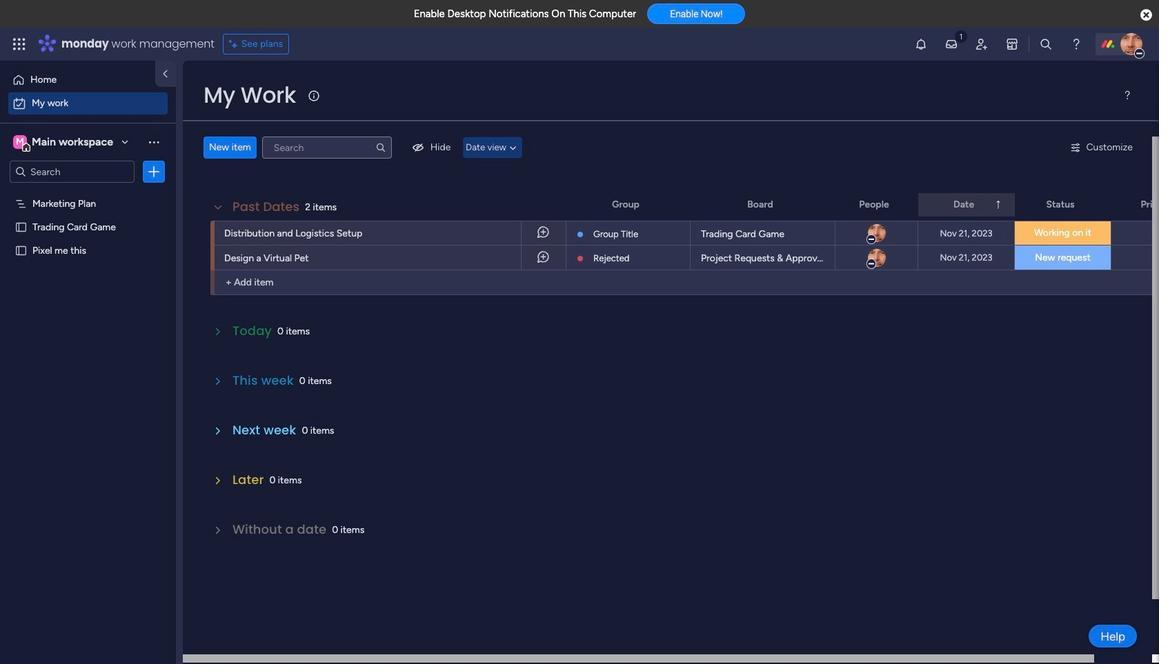 Task type: locate. For each thing, give the bounding box(es) containing it.
0 vertical spatial option
[[8, 69, 147, 91]]

Search in workspace field
[[29, 164, 115, 180]]

0 horizontal spatial james peterson image
[[866, 223, 887, 244]]

1 vertical spatial public board image
[[14, 244, 28, 257]]

1 public board image from the top
[[14, 220, 28, 233]]

see plans image
[[229, 37, 241, 52]]

james peterson image
[[866, 247, 887, 268]]

james peterson image
[[1121, 33, 1143, 55], [866, 223, 887, 244]]

Filter dashboard by text search field
[[262, 137, 392, 159]]

options image
[[147, 165, 161, 179]]

search image
[[375, 142, 386, 153]]

james peterson image down dapulse close image
[[1121, 33, 1143, 55]]

notifications image
[[914, 37, 928, 51]]

2 public board image from the top
[[14, 244, 28, 257]]

workspace selection element
[[13, 134, 115, 152]]

monday marketplace image
[[1005, 37, 1019, 51]]

search everything image
[[1039, 37, 1053, 51]]

public board image
[[14, 220, 28, 233], [14, 244, 28, 257]]

james peterson image up james peterson image
[[866, 223, 887, 244]]

option
[[8, 69, 147, 91], [8, 92, 168, 115], [0, 191, 176, 194]]

2 vertical spatial option
[[0, 191, 176, 194]]

0 vertical spatial public board image
[[14, 220, 28, 233]]

column header
[[918, 193, 1015, 217]]

None search field
[[262, 137, 392, 159]]

0 vertical spatial james peterson image
[[1121, 33, 1143, 55]]

list box
[[0, 189, 176, 448]]

1 horizontal spatial james peterson image
[[1121, 33, 1143, 55]]



Task type: describe. For each thing, give the bounding box(es) containing it.
select product image
[[12, 37, 26, 51]]

1 image
[[955, 28, 967, 44]]

workspace image
[[13, 135, 27, 150]]

workspace options image
[[147, 135, 161, 149]]

dapulse close image
[[1141, 8, 1152, 22]]

menu image
[[1122, 90, 1133, 101]]

1 vertical spatial option
[[8, 92, 168, 115]]

1 vertical spatial james peterson image
[[866, 223, 887, 244]]

help image
[[1069, 37, 1083, 51]]

update feed image
[[945, 37, 958, 51]]

invite members image
[[975, 37, 989, 51]]

sort image
[[993, 199, 1004, 210]]



Task type: vqa. For each thing, say whether or not it's contained in the screenshot.
Search "field"
no



